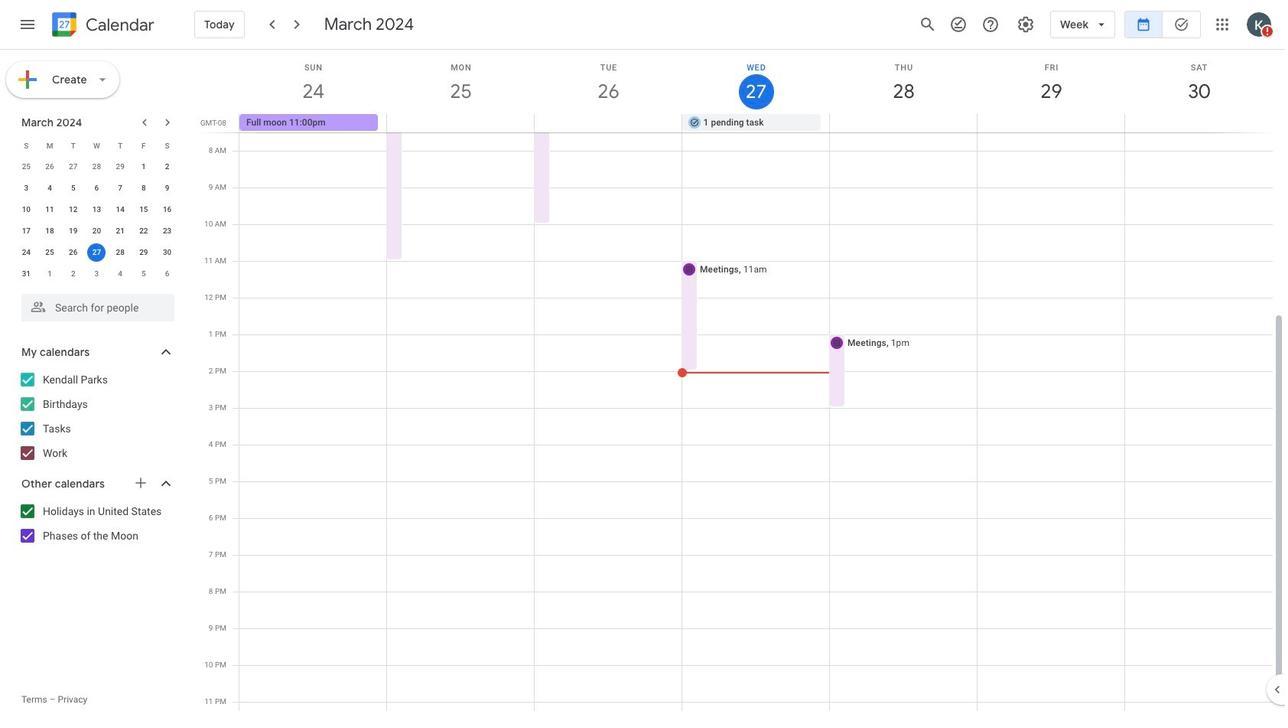 Task type: vqa. For each thing, say whether or not it's contained in the screenshot.
31 ELEMENT
yes



Task type: describe. For each thing, give the bounding box(es) containing it.
18 element
[[41, 222, 59, 240]]

february 27 element
[[64, 158, 82, 176]]

Search for people text field
[[31, 294, 165, 321]]

23 element
[[158, 222, 177, 240]]

14 element
[[111, 201, 129, 219]]

main drawer image
[[18, 15, 37, 34]]

april 6 element
[[158, 265, 177, 283]]

11 element
[[41, 201, 59, 219]]

15 element
[[135, 201, 153, 219]]

19 element
[[64, 222, 82, 240]]

april 2 element
[[64, 265, 82, 283]]

29 element
[[135, 243, 153, 262]]

21 element
[[111, 222, 129, 240]]

april 5 element
[[135, 265, 153, 283]]

other calendars list
[[3, 499, 190, 548]]

20 element
[[88, 222, 106, 240]]

april 4 element
[[111, 265, 129, 283]]

31 element
[[17, 265, 35, 283]]

1 element
[[135, 158, 153, 176]]

3 element
[[17, 179, 35, 197]]

february 29 element
[[111, 158, 129, 176]]

13 element
[[88, 201, 106, 219]]

10 element
[[17, 201, 35, 219]]

4 element
[[41, 179, 59, 197]]

24 element
[[17, 243, 35, 262]]

16 element
[[158, 201, 177, 219]]

cell inside march 2024 grid
[[85, 242, 109, 263]]

12 element
[[64, 201, 82, 219]]

28 element
[[111, 243, 129, 262]]



Task type: locate. For each thing, give the bounding box(es) containing it.
30 element
[[158, 243, 177, 262]]

cell
[[387, 114, 535, 132], [535, 114, 682, 132], [830, 114, 978, 132], [978, 114, 1125, 132], [1125, 114, 1273, 132], [85, 242, 109, 263]]

26 element
[[64, 243, 82, 262]]

heading inside calendar element
[[83, 16, 155, 34]]

27, today element
[[88, 243, 106, 262]]

march 2024 grid
[[15, 135, 179, 285]]

6 element
[[88, 179, 106, 197]]

april 1 element
[[41, 265, 59, 283]]

row
[[233, 114, 1286, 132], [15, 135, 179, 156], [15, 156, 179, 178], [15, 178, 179, 199], [15, 199, 179, 220], [15, 220, 179, 242], [15, 242, 179, 263], [15, 263, 179, 285]]

5 element
[[64, 179, 82, 197]]

7 element
[[111, 179, 129, 197]]

settings menu image
[[1017, 15, 1036, 34]]

2 element
[[158, 158, 177, 176]]

row group
[[15, 156, 179, 285]]

february 26 element
[[41, 158, 59, 176]]

february 25 element
[[17, 158, 35, 176]]

calendar element
[[49, 9, 155, 43]]

heading
[[83, 16, 155, 34]]

9 element
[[158, 179, 177, 197]]

25 element
[[41, 243, 59, 262]]

add other calendars image
[[133, 475, 149, 491]]

22 element
[[135, 222, 153, 240]]

grid
[[196, 50, 1286, 711]]

my calendars list
[[3, 367, 190, 465]]

april 3 element
[[88, 265, 106, 283]]

None search field
[[0, 288, 190, 321]]

8 element
[[135, 179, 153, 197]]

17 element
[[17, 222, 35, 240]]

february 28 element
[[88, 158, 106, 176]]



